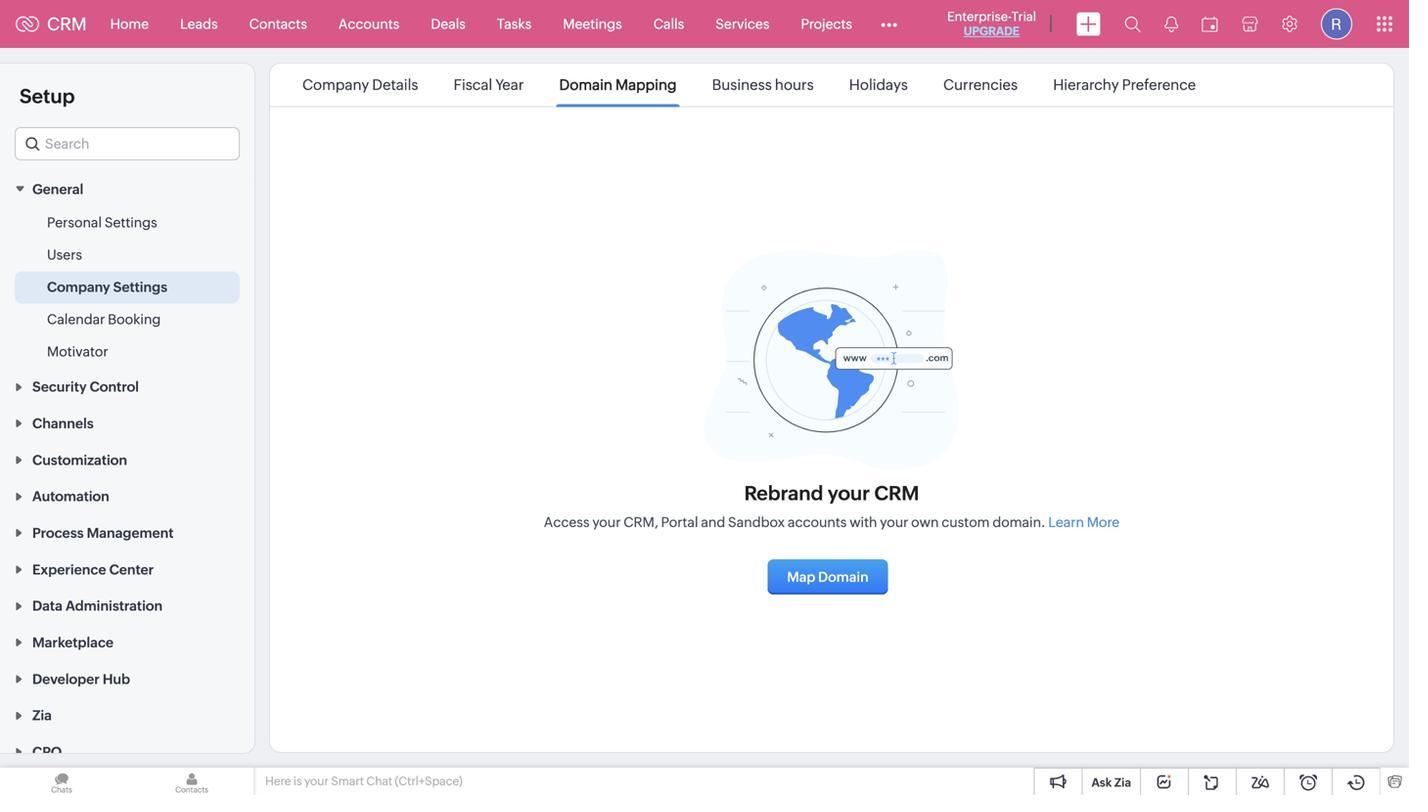 Task type: locate. For each thing, give the bounding box(es) containing it.
1 horizontal spatial crm
[[875, 483, 920, 505]]

automation button
[[0, 478, 255, 515]]

0 vertical spatial company
[[303, 76, 369, 94]]

leads
[[180, 16, 218, 32]]

0 vertical spatial zia
[[32, 709, 52, 724]]

0 horizontal spatial crm
[[47, 14, 87, 34]]

booking
[[108, 312, 161, 327]]

0 horizontal spatial company
[[47, 279, 110, 295]]

experience center button
[[0, 551, 255, 588]]

Other Modules field
[[868, 8, 911, 40]]

experience center
[[32, 562, 154, 578]]

list
[[285, 64, 1214, 106]]

company inside 'general' region
[[47, 279, 110, 295]]

your left the own
[[880, 515, 909, 531]]

data
[[32, 599, 63, 615]]

general button
[[0, 170, 255, 207]]

cpq button
[[0, 734, 255, 771]]

crm right "logo"
[[47, 14, 87, 34]]

currencies link
[[941, 76, 1021, 94]]

motivator link
[[47, 342, 108, 362]]

company
[[303, 76, 369, 94], [47, 279, 110, 295]]

calendar
[[47, 312, 105, 327]]

search image
[[1125, 16, 1142, 32]]

0 horizontal spatial domain
[[560, 76, 613, 94]]

profile image
[[1322, 8, 1353, 40]]

None field
[[15, 127, 240, 161]]

custom
[[942, 515, 990, 531]]

accounts link
[[323, 0, 415, 47]]

1 vertical spatial settings
[[113, 279, 167, 295]]

1 horizontal spatial domain
[[819, 570, 869, 585]]

deals
[[431, 16, 466, 32]]

hierarchy preference
[[1054, 76, 1197, 94]]

domain
[[560, 76, 613, 94], [819, 570, 869, 585]]

company details link
[[300, 76, 421, 94]]

learn
[[1049, 515, 1085, 531]]

map domain button
[[768, 560, 889, 595]]

calls link
[[638, 0, 700, 47]]

fiscal year
[[454, 76, 524, 94]]

security control
[[32, 380, 139, 395]]

mapping
[[616, 76, 677, 94]]

settings up "booking"
[[113, 279, 167, 295]]

1 vertical spatial domain
[[819, 570, 869, 585]]

zia button
[[0, 697, 255, 734]]

settings for company settings
[[113, 279, 167, 295]]

(ctrl+space)
[[395, 775, 463, 789]]

1 vertical spatial crm
[[875, 483, 920, 505]]

domain mapping link
[[557, 76, 680, 94]]

personal settings
[[47, 215, 157, 230]]

home
[[110, 16, 149, 32]]

personal settings link
[[47, 213, 157, 232]]

company details
[[303, 76, 419, 94]]

crm inside rebrand your crm access your crm, portal and sandbox accounts with your own custom domain. learn more
[[875, 483, 920, 505]]

domain inside button
[[819, 570, 869, 585]]

domain left mapping
[[560, 76, 613, 94]]

settings down general dropdown button
[[105, 215, 157, 230]]

and
[[701, 515, 726, 531]]

projects
[[801, 16, 853, 32]]

contacts
[[249, 16, 307, 32]]

deals link
[[415, 0, 482, 47]]

list containing company details
[[285, 64, 1214, 106]]

general
[[32, 181, 83, 197]]

domain.
[[993, 515, 1046, 531]]

services link
[[700, 0, 786, 47]]

domain right map
[[819, 570, 869, 585]]

zia
[[32, 709, 52, 724], [1115, 777, 1132, 790]]

services
[[716, 16, 770, 32]]

rebrand your crm access your crm, portal and sandbox accounts with your own custom domain. learn more
[[544, 483, 1120, 531]]

management
[[87, 526, 174, 541]]

calendar booking
[[47, 312, 161, 327]]

sandbox
[[728, 515, 785, 531]]

0 vertical spatial crm
[[47, 14, 87, 34]]

hierarchy
[[1054, 76, 1120, 94]]

1 horizontal spatial zia
[[1115, 777, 1132, 790]]

channels
[[32, 416, 94, 432]]

company left details
[[303, 76, 369, 94]]

1 horizontal spatial company
[[303, 76, 369, 94]]

here is your smart chat (ctrl+space)
[[265, 775, 463, 789]]

zia right ask
[[1115, 777, 1132, 790]]

1 vertical spatial company
[[47, 279, 110, 295]]

company settings link
[[47, 277, 167, 297]]

logo image
[[16, 16, 39, 32]]

domain inside list
[[560, 76, 613, 94]]

leads link
[[165, 0, 234, 47]]

center
[[109, 562, 154, 578]]

settings for personal settings
[[105, 215, 157, 230]]

crm up the own
[[875, 483, 920, 505]]

crm link
[[16, 14, 87, 34]]

your right "is"
[[305, 775, 329, 789]]

here
[[265, 775, 291, 789]]

0 horizontal spatial zia
[[32, 709, 52, 724]]

company up calendar
[[47, 279, 110, 295]]

currencies
[[944, 76, 1018, 94]]

0 vertical spatial domain
[[560, 76, 613, 94]]

zia up cpq
[[32, 709, 52, 724]]

marketplace button
[[0, 624, 255, 661]]

crm
[[47, 14, 87, 34], [875, 483, 920, 505]]

your left crm,
[[593, 515, 621, 531]]

0 vertical spatial settings
[[105, 215, 157, 230]]

tasks link
[[482, 0, 548, 47]]

fiscal
[[454, 76, 493, 94]]

users link
[[47, 245, 82, 265]]

more
[[1088, 515, 1120, 531]]



Task type: vqa. For each thing, say whether or not it's contained in the screenshot.
"Domain Mapping" link
yes



Task type: describe. For each thing, give the bounding box(es) containing it.
home link
[[95, 0, 165, 47]]

company for company details
[[303, 76, 369, 94]]

motivator
[[47, 344, 108, 360]]

1 vertical spatial zia
[[1115, 777, 1132, 790]]

calendar booking link
[[47, 310, 161, 329]]

signals element
[[1153, 0, 1191, 48]]

chat
[[367, 775, 393, 789]]

process management button
[[0, 515, 255, 551]]

smart
[[331, 775, 364, 789]]

holidays link
[[847, 76, 911, 94]]

hub
[[103, 672, 130, 688]]

channels button
[[0, 405, 255, 442]]

customization
[[32, 453, 127, 468]]

developer hub
[[32, 672, 130, 688]]

projects link
[[786, 0, 868, 47]]

company settings
[[47, 279, 167, 295]]

year
[[496, 76, 524, 94]]

data administration button
[[0, 588, 255, 624]]

security control button
[[0, 368, 255, 405]]

ask
[[1092, 777, 1113, 790]]

developer hub button
[[0, 661, 255, 697]]

control
[[90, 380, 139, 395]]

domain mapping
[[560, 76, 677, 94]]

users
[[47, 247, 82, 263]]

create menu image
[[1077, 12, 1101, 36]]

rebrand
[[745, 483, 824, 505]]

data administration
[[32, 599, 163, 615]]

portal
[[661, 515, 699, 531]]

process
[[32, 526, 84, 541]]

business hours
[[712, 76, 814, 94]]

marketplace
[[32, 635, 114, 651]]

tasks
[[497, 16, 532, 32]]

preference
[[1123, 76, 1197, 94]]

map domain
[[787, 570, 869, 585]]

trial
[[1012, 9, 1037, 24]]

create menu element
[[1065, 0, 1113, 47]]

ask zia
[[1092, 777, 1132, 790]]

developer
[[32, 672, 100, 688]]

search element
[[1113, 0, 1153, 48]]

chats image
[[0, 769, 123, 796]]

accounts
[[339, 16, 400, 32]]

meetings link
[[548, 0, 638, 47]]

zia inside dropdown button
[[32, 709, 52, 724]]

business hours link
[[709, 76, 817, 94]]

profile element
[[1310, 0, 1365, 47]]

upgrade
[[964, 24, 1020, 38]]

calls
[[654, 16, 685, 32]]

enterprise-
[[948, 9, 1012, 24]]

personal
[[47, 215, 102, 230]]

contacts link
[[234, 0, 323, 47]]

meetings
[[563, 16, 622, 32]]

your up with
[[828, 483, 870, 505]]

experience
[[32, 562, 106, 578]]

security
[[32, 380, 87, 395]]

company for company settings
[[47, 279, 110, 295]]

is
[[294, 775, 302, 789]]

general region
[[0, 207, 255, 368]]

holidays
[[850, 76, 908, 94]]

process management
[[32, 526, 174, 541]]

automation
[[32, 489, 109, 505]]

contacts image
[[130, 769, 254, 796]]

signals image
[[1165, 16, 1179, 32]]

accounts
[[788, 515, 847, 531]]

hierarchy preference link
[[1051, 76, 1200, 94]]

customization button
[[0, 442, 255, 478]]

enterprise-trial upgrade
[[948, 9, 1037, 38]]

details
[[372, 76, 419, 94]]

fiscal year link
[[451, 76, 527, 94]]

calendar image
[[1202, 16, 1219, 32]]

cpq
[[32, 745, 62, 761]]

setup
[[20, 85, 75, 108]]

map
[[787, 570, 816, 585]]

own
[[912, 515, 939, 531]]

with
[[850, 515, 878, 531]]

access
[[544, 515, 590, 531]]

hours
[[775, 76, 814, 94]]

Search text field
[[16, 128, 239, 160]]



